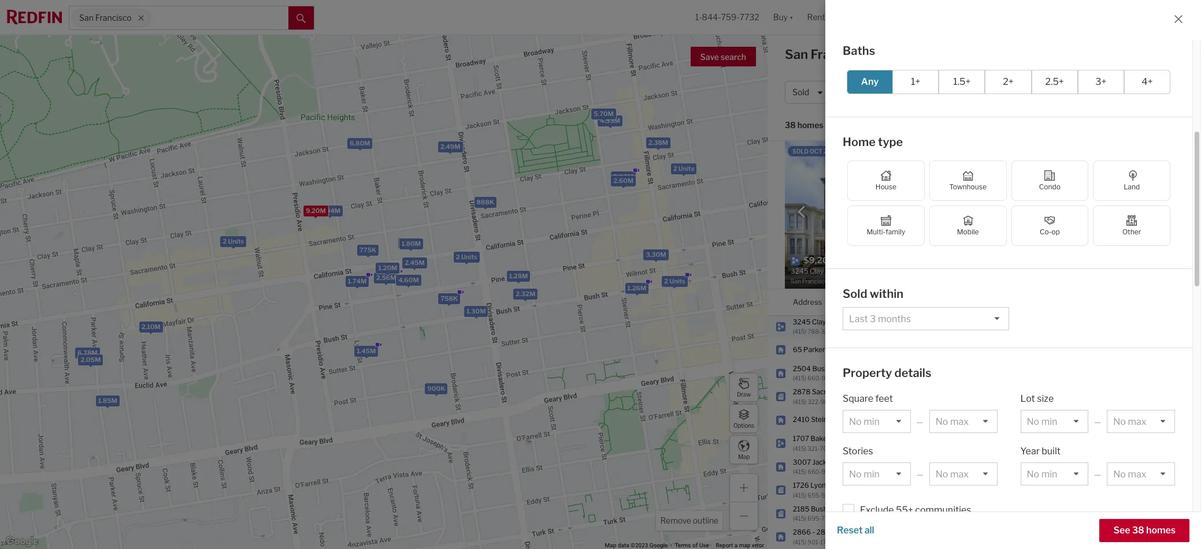 Task type: vqa. For each thing, say whether or not it's contained in the screenshot.
1726 Lyon St link
yes



Task type: locate. For each thing, give the bounding box(es) containing it.
francisco left $950,000
[[878, 510, 909, 518]]

2 660- from the top
[[808, 469, 822, 476]]

st right steiner at the bottom of page
[[836, 416, 843, 425]]

(415) down '1707'
[[793, 445, 807, 452]]

francisco down property details
[[878, 393, 909, 401]]

error
[[752, 543, 764, 549]]

1 favorite this home image from the top
[[1175, 412, 1189, 426]]

788-
[[808, 328, 821, 335]]

favorite button checkbox
[[962, 144, 982, 164]]

9955 inside 3007 jackson st (415) 660-9955
[[822, 469, 837, 476]]

for
[[941, 47, 959, 62]]

year for year built
[[1099, 188, 1113, 197]]

favorite this home image for $1,425
[[1175, 412, 1189, 426]]

apt
[[1099, 151, 1110, 160]]

built
[[1042, 446, 1061, 457]]

14
[[1111, 160, 1119, 169]]

0 vertical spatial 9955
[[822, 375, 837, 382]]

4.5 down lot size
[[1014, 416, 1025, 425]]

terms of use link
[[675, 543, 709, 549]]

lot for lot size
[[1021, 394, 1035, 405]]

4 up the '6'
[[985, 416, 989, 425]]

bush down 65 parker ave "link"
[[813, 365, 829, 373]]

4 for $6,775,000
[[985, 346, 989, 354]]

1 horizontal spatial sold
[[843, 287, 868, 301]]

3245 clay st (415) 788-3100
[[793, 318, 836, 335]]

(415) down '2866'
[[793, 539, 807, 546]]

sold left within on the bottom
[[843, 287, 868, 301]]

1 vertical spatial homes
[[1147, 526, 1176, 537]]

1 vertical spatial year
[[1021, 446, 1040, 457]]

(415) inside 2504 bush st (415) 660-9955
[[793, 375, 807, 382]]

st inside the 1726 lyon st (415) 655-5600
[[828, 482, 835, 490]]

list box
[[843, 307, 1009, 330], [843, 411, 911, 434], [930, 411, 998, 434], [1021, 411, 1089, 434], [1107, 411, 1175, 434], [843, 463, 911, 486], [930, 463, 998, 486], [1021, 463, 1089, 486], [1107, 463, 1175, 486]]

2 vertical spatial favorite this home image
[[1175, 530, 1189, 543]]

sold for sold
[[793, 88, 810, 97]]

Other checkbox
[[1093, 206, 1171, 246]]

(415) down 3245
[[793, 328, 807, 335]]

0 vertical spatial year
[[1099, 188, 1113, 197]]

bush up 695-
[[811, 505, 828, 514]]

type inside button
[[922, 88, 939, 97]]

0 horizontal spatial 38
[[785, 120, 796, 130]]

map for map
[[738, 454, 750, 461]]

1 vertical spatial ft.
[[1166, 204, 1175, 212]]

home type up house option
[[843, 135, 903, 149]]

st up '3100'
[[828, 318, 835, 326]]

4.04m
[[320, 207, 341, 215]]

baths inside button
[[999, 88, 1021, 97]]

1 horizontal spatial type
[[922, 88, 939, 97]]

1.74m
[[348, 277, 367, 285]]

0 horizontal spatial homes
[[798, 120, 824, 130]]

baths down 2+
[[999, 88, 1021, 97]]

0 vertical spatial bush
[[813, 365, 829, 373]]

lyon
[[811, 482, 826, 490]]

st right jackson
[[840, 458, 847, 467]]

favorite this home image
[[1175, 342, 1189, 356], [1175, 459, 1189, 473], [1175, 506, 1189, 520]]

1 horizontal spatial ft.
[[1166, 204, 1175, 212]]

660- down 3007 jackson st link
[[808, 469, 822, 476]]

reset all button
[[837, 520, 875, 543]]

0 vertical spatial sold
[[793, 88, 810, 97]]

san right reset
[[864, 533, 876, 542]]

2 9955 from the top
[[822, 469, 837, 476]]

1 vertical spatial 660-
[[808, 469, 822, 476]]

(415) down 2185
[[793, 516, 807, 523]]

exceptionally
[[994, 151, 1037, 160]]

location button
[[864, 290, 895, 316]]

land
[[1124, 183, 1140, 191]]

$1,077
[[1091, 533, 1113, 542]]

2 2.60m from the top
[[614, 177, 634, 185]]

0 horizontal spatial type
[[878, 135, 903, 149]]

pacific
[[1032, 160, 1054, 169]]

ft. right $/sq.
[[1012, 188, 1020, 197]]

0 vertical spatial map
[[738, 454, 750, 461]]

san francisco for 2878 sacramento st #4
[[864, 393, 909, 401]]

2 (415) from the top
[[793, 375, 807, 382]]

address
[[793, 297, 822, 307]]

1 vertical spatial baths
[[999, 88, 1021, 97]]

2410 steiner st
[[793, 416, 843, 425]]

(415) down 3007
[[793, 469, 807, 476]]

3
[[985, 486, 989, 495]]

0 vertical spatial favorite this home image
[[1175, 412, 1189, 426]]

san for 2866 - 2868 pine st
[[864, 533, 876, 542]]

1 horizontal spatial homes
[[1147, 526, 1176, 537]]

lot left size
[[1021, 394, 1035, 405]]

lot left the size
[[1099, 204, 1110, 212]]

-
[[813, 528, 815, 537]]

st inside 1707 baker st (415) 321-7000
[[831, 435, 838, 443]]

favorite this home image
[[1175, 412, 1189, 426], [1175, 483, 1189, 497], [1175, 530, 1189, 543]]

home down 1+
[[897, 88, 920, 97]]

1 horizontal spatial home
[[897, 88, 920, 97]]

1 vertical spatial type
[[878, 135, 903, 149]]

1 vertical spatial favorite this home image
[[1175, 483, 1189, 497]]

san francisco down property details
[[864, 393, 909, 401]]

st inside 2866 - 2868 pine st (415) 901-1700
[[852, 528, 859, 537]]

francisco up 'francisco'
[[878, 322, 909, 331]]

$/sq.
[[994, 188, 1011, 197]]

3 favorite this home image from the top
[[1175, 506, 1189, 520]]

1.26m
[[628, 284, 647, 292]]

heights.
[[1055, 160, 1082, 169]]

2 favorite this home image from the top
[[1175, 459, 1189, 473]]

1 favorite this home image from the top
[[1175, 342, 1189, 356]]

2 favorite this home image from the top
[[1175, 483, 1189, 497]]

sold inside button
[[793, 88, 810, 97]]

0 horizontal spatial ft.
[[1012, 188, 1020, 197]]

type left 1.5+ radio
[[922, 88, 939, 97]]

st down ave
[[831, 365, 837, 373]]

1 vertical spatial 4
[[985, 416, 989, 425]]

san francisco for 1726 lyon st
[[864, 486, 909, 495]]

4
[[985, 346, 989, 354], [985, 416, 989, 425]]

map inside button
[[738, 454, 750, 461]]

0 horizontal spatial lot
[[1021, 394, 1035, 405]]

san francisco down location button
[[864, 322, 909, 331]]

2185 bush st #206 (415) 695-7707
[[793, 505, 855, 523]]

Townhouse checkbox
[[930, 161, 1007, 201]]

type
[[922, 88, 939, 97], [878, 135, 903, 149]]

1 vertical spatial 9955
[[822, 469, 837, 476]]

any
[[861, 76, 879, 87]]

sold up 38 homes
[[793, 88, 810, 97]]

0 horizontal spatial sold
[[793, 88, 810, 97]]

2410
[[793, 416, 810, 425]]

francisco for 3007 jackson st
[[878, 463, 909, 471]]

5 (415) from the top
[[793, 469, 807, 476]]

pine
[[836, 528, 851, 537]]

st for 2504 bush st (415) 660-9955
[[831, 365, 837, 373]]

2 4 from the top
[[985, 416, 989, 425]]

660- for bush
[[808, 375, 822, 382]]

prestigious
[[994, 160, 1030, 169]]

san up san
[[864, 322, 876, 331]]

san
[[864, 346, 879, 354]]

option group
[[847, 70, 1171, 94], [848, 161, 1171, 246]]

Land checkbox
[[1093, 161, 1171, 201]]

oct
[[810, 148, 823, 155]]

francisco for 1726 lyon st
[[878, 486, 909, 495]]

3 favorite this home image from the top
[[1175, 530, 1189, 543]]

st inside 3007 jackson st (415) 660-9955
[[840, 458, 847, 467]]

1 vertical spatial lot
[[1021, 394, 1035, 405]]

san francisco up the all
[[864, 510, 909, 518]]

4 down 0
[[985, 346, 989, 354]]

homes inside button
[[1147, 526, 1176, 537]]

st up 7707
[[829, 505, 836, 514]]

1 horizontal spatial 38
[[1132, 526, 1145, 537]]

0 vertical spatial 4.5
[[1014, 346, 1025, 354]]

on
[[994, 204, 1003, 212]]

9955 for jackson
[[822, 469, 837, 476]]

9955 down jackson
[[822, 469, 837, 476]]

remove outline
[[661, 516, 719, 526]]

0 vertical spatial type
[[922, 88, 939, 97]]

all
[[1069, 88, 1079, 97]]

1 vertical spatial option group
[[848, 161, 1171, 246]]

0 vertical spatial 4
[[985, 346, 989, 354]]

(415) inside 2185 bush st #206 (415) 695-7707
[[793, 516, 807, 523]]

bush inside 2185 bush st #206 (415) 695-7707
[[811, 505, 828, 514]]

1 (415) from the top
[[793, 328, 807, 335]]

option group containing house
[[848, 161, 1171, 246]]

— up none
[[1064, 204, 1070, 212]]

st inside 2185 bush st #206 (415) 695-7707
[[829, 505, 836, 514]]

within
[[870, 287, 904, 301]]

st for 1707 baker st (415) 321-7000
[[831, 435, 838, 443]]

square
[[843, 394, 874, 405]]

francisco down 'francisco'
[[878, 369, 909, 378]]

san down "property"
[[864, 393, 876, 401]]

2878 sacramento st #4 (415) 322-9096
[[793, 388, 870, 406]]

0 vertical spatial 660-
[[808, 375, 822, 382]]

8 (415) from the top
[[793, 539, 807, 546]]

38 homes
[[785, 120, 824, 130]]

type up house option
[[878, 135, 903, 149]]

None search field
[[151, 6, 289, 29]]

other
[[1123, 228, 1142, 236]]

francisco
[[880, 346, 921, 354]]

remove
[[661, 516, 691, 526]]

— right $1,506
[[1127, 346, 1133, 354]]

st inside 2504 bush st (415) 660-9955
[[831, 365, 837, 373]]

38 right see at bottom right
[[1132, 526, 1145, 537]]

1.20m
[[378, 264, 397, 272]]

san francisco up exclude
[[864, 486, 909, 495]]

san left remove san francisco 'icon'
[[79, 13, 94, 23]]

sold for sold within
[[843, 287, 868, 301]]

4,000
[[1043, 416, 1064, 425]]

map data ©2023 google
[[605, 543, 668, 549]]

st up 5600
[[828, 482, 835, 490]]

lot for lot size
[[1099, 204, 1110, 212]]

3245 clay st link
[[793, 318, 853, 327]]

francisco up 55+
[[878, 486, 909, 495]]

660- for jackson
[[808, 469, 822, 476]]

san for 1726 lyon st
[[864, 486, 876, 495]]

4+
[[1142, 76, 1153, 87]]

san francisco, ca homes for sale
[[785, 47, 988, 62]]

2.45m
[[405, 259, 425, 267]]

san up #4
[[864, 369, 876, 378]]

bldg
[[1111, 151, 1126, 160]]

2+
[[1003, 76, 1014, 87]]

0 horizontal spatial baths
[[843, 44, 875, 58]]

0 horizontal spatial home
[[843, 135, 876, 149]]

38 up sold
[[785, 120, 796, 130]]

4.5 for 4,500
[[1014, 346, 1025, 354]]

francisco
[[95, 13, 132, 23], [878, 322, 909, 331], [878, 369, 909, 378], [878, 393, 909, 401], [878, 463, 909, 471], [878, 486, 909, 495], [878, 510, 909, 518], [878, 533, 909, 542]]

0 vertical spatial option group
[[847, 70, 1171, 94]]

4.5 left the 4,500
[[1014, 346, 1025, 354]]

2866 - 2868 pine st link
[[793, 528, 859, 538]]

francisco for 2504 bush st
[[878, 369, 909, 378]]

photo of 3245 clay st, san francisco, ca 94115 image
[[785, 141, 985, 289]]

(415) down 2504
[[793, 375, 807, 382]]

francisco right the all
[[878, 533, 909, 542]]

more link
[[1026, 169, 1043, 178]]

7 (415) from the top
[[793, 516, 807, 523]]

san francisco for 3007 jackson st
[[864, 463, 909, 471]]

townhouse
[[950, 183, 987, 191]]

0 vertical spatial homes
[[798, 120, 824, 130]]

next button image
[[962, 206, 974, 218]]

38 inside button
[[1132, 526, 1145, 537]]

— up the $6,800,000
[[917, 417, 924, 427]]

2 4.5 from the top
[[1014, 416, 1025, 425]]

san francisco
[[79, 13, 132, 23], [864, 322, 909, 331], [864, 369, 909, 378], [864, 393, 909, 401], [864, 463, 909, 471], [864, 486, 909, 495], [864, 510, 909, 518], [864, 533, 909, 542]]

(415) down 2878
[[793, 399, 807, 406]]

Multi-family checkbox
[[848, 206, 925, 246]]

4 (415) from the top
[[793, 445, 807, 452]]

st left #4
[[853, 388, 860, 397]]

size
[[1111, 204, 1124, 212]]

(415) inside the 2878 sacramento st #4 (415) 322-9096
[[793, 399, 807, 406]]

0 vertical spatial home
[[897, 88, 920, 97]]

year built
[[1099, 188, 1129, 197]]

2.60m
[[613, 173, 634, 181], [614, 177, 634, 185]]

Condo checkbox
[[1012, 161, 1089, 201]]

closed
[[1152, 219, 1175, 228]]

home type down 1+
[[897, 88, 939, 97]]

2.49m
[[441, 143, 461, 151]]

1 horizontal spatial year
[[1099, 188, 1113, 197]]

0 vertical spatial favorite this home image
[[1175, 342, 1189, 356]]

map left data
[[605, 543, 617, 549]]

55+
[[896, 505, 913, 516]]

bush inside 2504 bush st (415) 660-9955
[[813, 365, 829, 373]]

1 4.5 from the top
[[1014, 346, 1025, 354]]

1 9955 from the top
[[822, 375, 837, 382]]

9955 inside 2504 bush st (415) 660-9955
[[822, 375, 837, 382]]

map for map data ©2023 google
[[605, 543, 617, 549]]

1.5+ radio
[[939, 70, 985, 94]]

san francisco up feet
[[864, 369, 909, 378]]

option group containing any
[[847, 70, 1171, 94]]

unit
[[1083, 160, 1097, 169]]

(415) down the 1726 on the right bottom of the page
[[793, 492, 807, 499]]

home type inside button
[[897, 88, 939, 97]]

francisco left the $6,800,000
[[878, 463, 909, 471]]

660- down the 2504 bush st link
[[808, 375, 822, 382]]

st up 7000 at the bottom right of the page
[[831, 435, 838, 443]]

map region
[[0, 0, 865, 550]]

— right 4,000
[[1095, 417, 1102, 427]]

2 vertical spatial favorite this home image
[[1175, 506, 1189, 520]]

1 vertical spatial bush
[[811, 505, 828, 514]]

Co-op checkbox
[[1012, 206, 1089, 246]]

san up the all
[[864, 510, 876, 518]]

option group for baths
[[847, 70, 1171, 94]]

1 660- from the top
[[808, 375, 822, 382]]

1 vertical spatial home
[[843, 135, 876, 149]]

9.20m
[[306, 207, 326, 215]]

st right pine
[[852, 528, 859, 537]]

ft. right sq.
[[1166, 204, 1175, 212]]

homes up oct
[[798, 120, 824, 130]]

home inside "home type" button
[[897, 88, 920, 97]]

20,
[[824, 148, 833, 155]]

0 vertical spatial home type
[[897, 88, 939, 97]]

1 vertical spatial 4.5
[[1014, 416, 1025, 425]]

1 vertical spatial favorite this home image
[[1175, 459, 1189, 473]]

6 (415) from the top
[[793, 492, 807, 499]]

(415) inside 3007 jackson st (415) 660-9955
[[793, 469, 807, 476]]

660- inside 2504 bush st (415) 660-9955
[[808, 375, 822, 382]]

3007 jackson st link
[[793, 458, 853, 468]]

map down options
[[738, 454, 750, 461]]

st inside 3245 clay st (415) 788-3100
[[828, 318, 835, 326]]

san francisco down stories
[[864, 463, 909, 471]]

san for 3245 clay st
[[864, 322, 876, 331]]

san down stories
[[864, 463, 876, 471]]

address button
[[793, 290, 822, 316]]

san up exclude
[[864, 486, 876, 495]]

1 4 from the top
[[985, 346, 989, 354]]

1 horizontal spatial baths
[[999, 88, 1021, 97]]

exclude 55+ communities
[[860, 505, 972, 516]]

1 horizontal spatial map
[[738, 454, 750, 461]]

beds / baths
[[973, 88, 1021, 97]]

condo
[[1039, 183, 1061, 191]]

7000
[[820, 445, 835, 452]]

san for 3007 jackson st
[[864, 463, 876, 471]]

1 vertical spatial map
[[605, 543, 617, 549]]

660- inside 3007 jackson st (415) 660-9955
[[808, 469, 822, 476]]

san francisco down exclude
[[864, 533, 909, 542]]

2.5+ radio
[[1032, 70, 1078, 94]]

sold button
[[785, 81, 831, 104]]

year built
[[1021, 446, 1061, 457]]

beds
[[973, 88, 992, 97]]

0 horizontal spatial map
[[605, 543, 617, 549]]

3 (415) from the top
[[793, 399, 807, 406]]

home right the 20,
[[843, 135, 876, 149]]

units
[[679, 165, 695, 173], [228, 237, 244, 246], [461, 253, 477, 261], [670, 278, 686, 286]]

baths up any
[[843, 44, 875, 58]]

0 horizontal spatial year
[[1021, 446, 1040, 457]]

baths
[[843, 44, 875, 58], [999, 88, 1021, 97]]

homes right see at bottom right
[[1147, 526, 1176, 537]]

bedroom/1
[[1135, 160, 1171, 169]]

$2,320,000
[[917, 369, 956, 378]]

st for 3245 clay st (415) 788-3100
[[828, 318, 835, 326]]

1 vertical spatial 38
[[1132, 526, 1145, 537]]

9955 down the 2504 bush st link
[[822, 375, 837, 382]]

located
[[1127, 151, 1151, 160]]

0 vertical spatial lot
[[1099, 204, 1110, 212]]

1 vertical spatial sold
[[843, 287, 868, 301]]

st inside the 2878 sacramento st #4 (415) 322-9096
[[853, 388, 860, 397]]

1 horizontal spatial lot
[[1099, 204, 1110, 212]]

ft.
[[1012, 188, 1020, 197], [1166, 204, 1175, 212]]



Task type: describe. For each thing, give the bounding box(es) containing it.
/
[[994, 88, 997, 97]]

$950,000
[[917, 510, 951, 518]]

options button
[[730, 405, 759, 434]]

4.53m
[[600, 117, 620, 125]]

4 for $5,700,000
[[985, 416, 989, 425]]

— up $1,740,000
[[917, 470, 924, 480]]

lot size
[[1099, 204, 1124, 212]]

exclude
[[860, 505, 894, 516]]

House checkbox
[[848, 161, 925, 201]]

favorite this home image for $1,506
[[1175, 342, 1189, 356]]

758k
[[441, 295, 458, 303]]

$1,123
[[1091, 486, 1111, 495]]

$1,225
[[1091, 463, 1112, 471]]

sold within
[[843, 287, 904, 301]]

san francisco for 3245 clay st
[[864, 322, 909, 331]]

2868
[[817, 528, 835, 537]]

bush for 2185
[[811, 505, 828, 514]]

st for 3007 jackson st (415) 660-9955
[[840, 458, 847, 467]]

2+ radio
[[985, 70, 1032, 94]]

clay
[[812, 318, 826, 326]]

7732
[[740, 12, 760, 22]]

home type button
[[890, 81, 961, 104]]

3007
[[793, 458, 811, 467]]

3.30m
[[646, 251, 666, 259]]

(415) inside 1707 baker st (415) 321-7000
[[793, 445, 807, 452]]

san francisco for 2185 bush st #206
[[864, 510, 909, 518]]

google image
[[3, 535, 41, 550]]

65
[[793, 346, 802, 354]]

$6,800,000
[[917, 463, 957, 471]]

map
[[739, 543, 751, 549]]

4+ radio
[[1124, 70, 1171, 94]]

0 vertical spatial 38
[[785, 120, 796, 130]]

hoa
[[994, 219, 1009, 228]]

1.28m
[[509, 272, 528, 280]]

— right $1,123
[[1127, 486, 1133, 495]]

1 2.60m from the top
[[613, 173, 634, 181]]

francisco for 2866 - 2868 pine st
[[878, 533, 909, 542]]

one-
[[1121, 160, 1135, 169]]

unit
[[1085, 151, 1098, 160]]

0 vertical spatial baths
[[843, 44, 875, 58]]

san up sold button
[[785, 47, 808, 62]]

favorite this home image for $1,123
[[1175, 483, 1189, 497]]

— up see at bottom right
[[1127, 510, 1133, 518]]

— right $1,225
[[1127, 463, 1133, 471]]

2504 bush st link
[[793, 365, 853, 374]]

co-op
[[1040, 228, 1060, 236]]

favorite button image
[[962, 144, 982, 164]]

san for 2878 sacramento st #4
[[864, 393, 876, 401]]

san francisco $6,775,000
[[864, 346, 956, 354]]

sacramento
[[812, 388, 852, 397]]

outline
[[693, 516, 719, 526]]

francisco for 3245 clay st
[[878, 322, 909, 331]]

options
[[734, 422, 755, 429]]

sq.
[[1154, 204, 1165, 212]]

770
[[1043, 393, 1057, 401]]

2,150
[[1043, 439, 1062, 448]]

sale
[[962, 47, 988, 62]]

2.5
[[1014, 486, 1024, 495]]

$9,200,000
[[917, 322, 957, 331]]

ave
[[827, 346, 839, 354]]

francisco for 2878 sacramento st #4
[[878, 393, 909, 401]]

baker
[[811, 435, 830, 443]]

st for 2878 sacramento st #4 (415) 322-9096
[[853, 388, 860, 397]]

st for 2185 bush st #206 (415) 695-7707
[[829, 505, 836, 514]]

1726 lyon st link
[[793, 482, 853, 491]]

(415) inside the 1726 lyon st (415) 655-5600
[[793, 492, 807, 499]]

option group for home type
[[848, 161, 1171, 246]]

all filters • 1 button
[[1048, 81, 1121, 104]]

2.56m
[[376, 274, 396, 282]]

communities
[[915, 505, 972, 516]]

4.60m
[[399, 276, 419, 285]]

Any radio
[[847, 70, 893, 94]]

1.5
[[1014, 510, 1023, 518]]

9955 for bush
[[822, 375, 837, 382]]

st for 1726 lyon st (415) 655-5600
[[828, 482, 835, 490]]

2.5+
[[1046, 76, 1064, 87]]

1-844-759-7732 link
[[695, 12, 760, 22]]

1707 baker st (415) 321-7000
[[793, 435, 838, 452]]

san francisco left remove san francisco 'icon'
[[79, 13, 132, 23]]

feet
[[876, 394, 893, 405]]

901-
[[808, 539, 821, 546]]

7,649 sq. ft.
[[1133, 204, 1175, 212]]

size
[[1037, 394, 1054, 405]]

favorite this home image for $1,225
[[1175, 459, 1189, 473]]

more
[[1026, 169, 1043, 178]]

homes
[[896, 47, 939, 62]]

san for 2185 bush st #206
[[864, 510, 876, 518]]

ca
[[875, 47, 893, 62]]

#4
[[862, 388, 870, 397]]

reset all
[[837, 526, 875, 537]]

reset
[[837, 526, 863, 537]]

— up $1,123
[[1095, 470, 1102, 480]]

see 38 homes
[[1114, 526, 1176, 537]]

0 vertical spatial ft.
[[1012, 188, 1020, 197]]

redfin
[[1005, 204, 1026, 212]]

price button
[[836, 81, 885, 104]]

a
[[735, 543, 738, 549]]

sold
[[793, 148, 809, 155]]

695-
[[808, 516, 822, 523]]

1
[[1110, 88, 1114, 97]]

previous button image
[[796, 206, 808, 218]]

4.5 for 4,000
[[1014, 416, 1025, 425]]

322-
[[808, 399, 821, 406]]

— right $1,077
[[1127, 533, 1133, 542]]

property details
[[843, 366, 932, 380]]

bush for 2504
[[813, 365, 829, 373]]

steiner
[[811, 416, 835, 425]]

see 38 homes button
[[1100, 520, 1190, 543]]

775k
[[360, 246, 376, 254]]

maintained
[[1038, 151, 1075, 160]]

1 vertical spatial home type
[[843, 135, 903, 149]]

submit search image
[[297, 14, 306, 23]]

2023
[[834, 148, 849, 155]]

5600
[[821, 492, 837, 499]]

(415) inside 3245 clay st (415) 788-3100
[[793, 328, 807, 335]]

1,550
[[1043, 486, 1062, 495]]

san francisco for 2504 bush st
[[864, 369, 909, 378]]

Mobile checkbox
[[930, 206, 1007, 246]]

7707
[[821, 516, 836, 523]]

1.5+
[[954, 76, 971, 87]]

san for 2504 bush st
[[864, 369, 876, 378]]

san francisco for 2866 - 2868 pine st
[[864, 533, 909, 542]]

google
[[650, 543, 668, 549]]

— right $1,425
[[1127, 416, 1133, 425]]

favorite this home image for $1,038
[[1175, 506, 1189, 520]]

year for year built
[[1021, 446, 1040, 457]]

save
[[701, 52, 719, 62]]

francisco left remove san francisco 'icon'
[[95, 13, 132, 23]]

sold oct 20, 2023
[[793, 148, 849, 155]]

remove san francisco image
[[137, 14, 144, 21]]

data
[[618, 543, 629, 549]]

st for 2410 steiner st
[[836, 416, 843, 425]]

francisco for 2185 bush st #206
[[878, 510, 909, 518]]

1+
[[911, 76, 921, 87]]

2410 steiner st link
[[793, 416, 853, 425]]

$/sq. ft.
[[994, 188, 1020, 197]]

2504 bush st (415) 660-9955
[[793, 365, 837, 382]]

3+ radio
[[1078, 70, 1124, 94]]

1922
[[1158, 188, 1175, 197]]

(415) inside 2866 - 2868 pine st (415) 901-1700
[[793, 539, 807, 546]]

1+ radio
[[893, 70, 939, 94]]



